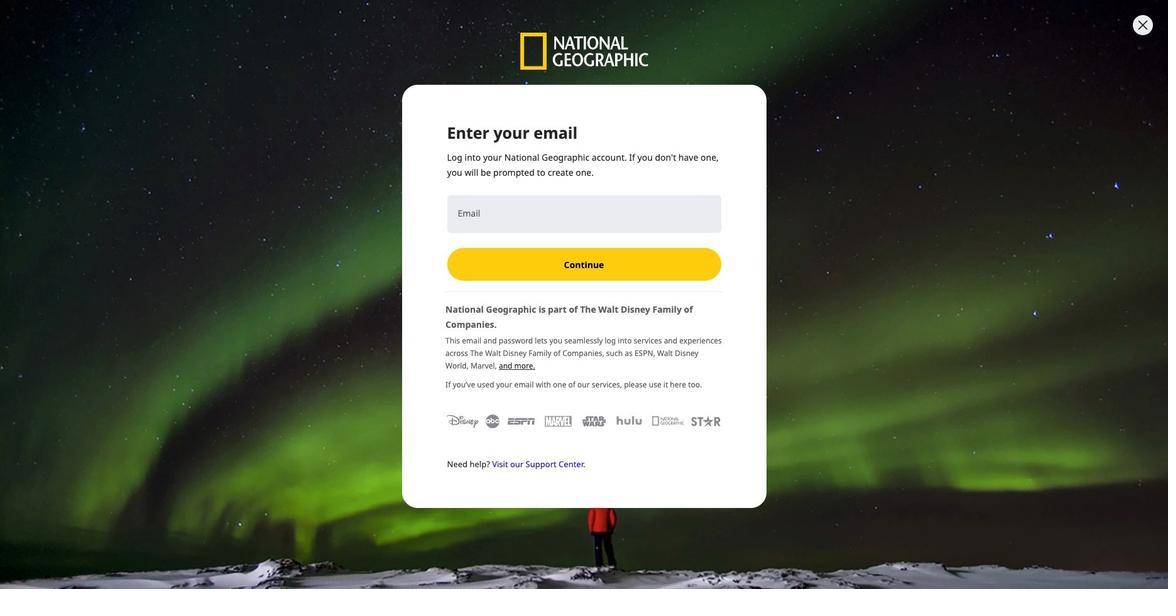 Task type: describe. For each thing, give the bounding box(es) containing it.
national geographic logo - home image
[[11, 42, 79, 62]]

test alt image
[[0, 68, 1168, 262]]

search image
[[927, 46, 939, 59]]



Task type: vqa. For each thing, say whether or not it's contained in the screenshot.
wonders
no



Task type: locate. For each thing, give the bounding box(es) containing it.
main content
[[0, 68, 1168, 589]]



